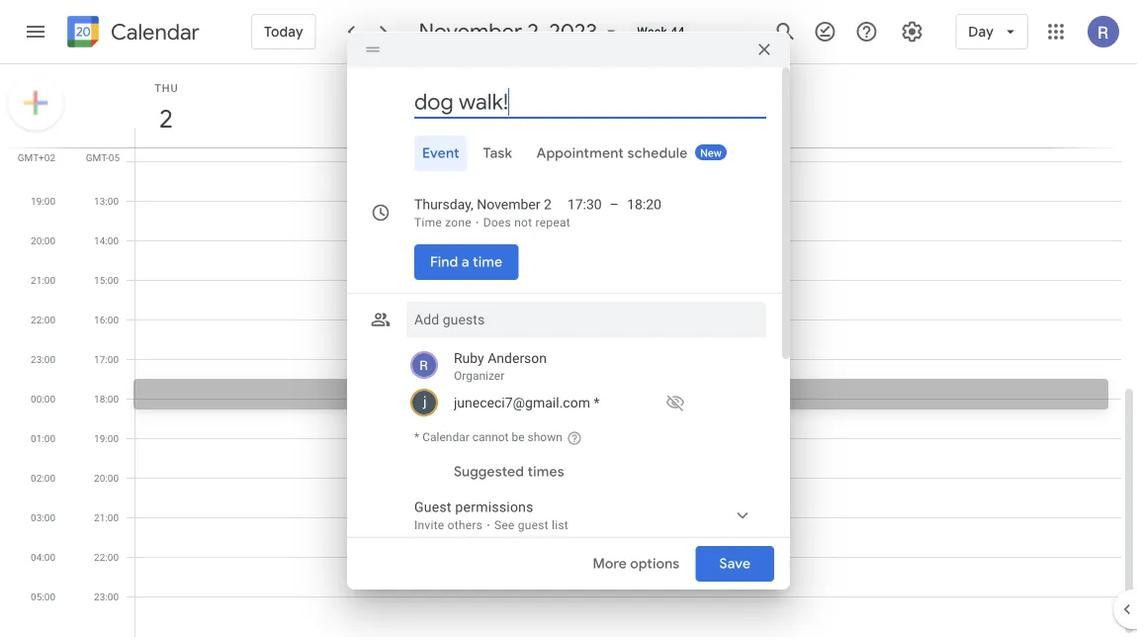 Task type: locate. For each thing, give the bounding box(es) containing it.
be
[[512, 430, 525, 444]]

tab list containing event
[[363, 136, 767, 171]]

*
[[594, 394, 600, 411], [415, 430, 420, 444]]

2 up repeat
[[544, 196, 552, 213]]

appointment
[[537, 144, 624, 162]]

* down ruby anderson, organizer tree item
[[594, 394, 600, 411]]

calendar element
[[63, 12, 200, 55]]

0 vertical spatial calendar
[[111, 18, 200, 46]]

04:00
[[31, 551, 55, 563]]

22:00
[[31, 314, 55, 326], [94, 551, 119, 563]]

suggested
[[454, 463, 524, 481]]

01:00
[[31, 432, 55, 444]]

1 vertical spatial 21:00
[[94, 512, 119, 523]]

21:00
[[31, 274, 55, 286], [94, 512, 119, 523]]

others
[[448, 518, 483, 532]]

day button
[[956, 8, 1029, 55]]

0 horizontal spatial 21:00
[[31, 274, 55, 286]]

0 horizontal spatial 22:00
[[31, 314, 55, 326]]

23:00 right 05:00
[[94, 591, 119, 603]]

november up does
[[477, 196, 541, 213]]

1 horizontal spatial *
[[594, 394, 600, 411]]

02:00
[[31, 472, 55, 484]]

18:00 down 17:00
[[94, 393, 119, 405]]

november left 2,
[[419, 18, 523, 46]]

22:00 left 16:00
[[31, 314, 55, 326]]

0 horizontal spatial 18:00
[[31, 155, 55, 167]]

1 vertical spatial 18:00
[[94, 393, 119, 405]]

* calendar cannot be shown
[[415, 430, 563, 444]]

ruby anderson, organizer tree item
[[407, 345, 767, 387]]

0 vertical spatial 2
[[158, 102, 172, 135]]

22:00 right 04:00
[[94, 551, 119, 563]]

23:00
[[31, 353, 55, 365], [94, 591, 119, 603]]

1 horizontal spatial calendar
[[423, 430, 470, 444]]

0 horizontal spatial 2
[[158, 102, 172, 135]]

new element
[[696, 144, 727, 160]]

18:00
[[31, 155, 55, 167], [94, 393, 119, 405]]

junececi7@gmail.com *
[[454, 394, 600, 411]]

21:00 right '03:00'
[[94, 512, 119, 523]]

appointment schedule
[[537, 144, 688, 162]]

15:00
[[94, 274, 119, 286]]

november 2, 2023
[[419, 18, 598, 46]]

week
[[638, 25, 668, 39]]

tab list
[[363, 136, 767, 171]]

time
[[473, 253, 503, 271]]

19:00 right the 01:00
[[94, 432, 119, 444]]

calendar
[[111, 18, 200, 46], [423, 430, 470, 444]]

17:00
[[94, 353, 119, 365]]

1 horizontal spatial 20:00
[[94, 472, 119, 484]]

0 vertical spatial november
[[419, 18, 523, 46]]

0 vertical spatial 23:00
[[31, 353, 55, 365]]

12:00
[[94, 155, 119, 167]]

2
[[158, 102, 172, 135], [544, 196, 552, 213]]

see guest list
[[495, 518, 569, 532]]

19:00 down gmt+02
[[31, 195, 55, 207]]

1 horizontal spatial 2
[[544, 196, 552, 213]]

20:00
[[31, 234, 55, 246], [94, 472, 119, 484]]

time
[[415, 216, 442, 230]]

gmt+02
[[18, 151, 55, 163]]

1 horizontal spatial 22:00
[[94, 551, 119, 563]]

november 2, 2023 button
[[411, 18, 630, 46]]

0 vertical spatial *
[[594, 394, 600, 411]]

1 vertical spatial calendar
[[423, 430, 470, 444]]

invite others
[[415, 518, 483, 532]]

0 vertical spatial 21:00
[[31, 274, 55, 286]]

0 horizontal spatial 20:00
[[31, 234, 55, 246]]

* up guest at left bottom
[[415, 430, 420, 444]]

calendar up thu
[[111, 18, 200, 46]]

0 vertical spatial 19:00
[[31, 195, 55, 207]]

19:00
[[31, 195, 55, 207], [94, 432, 119, 444]]

2 down thu
[[158, 102, 172, 135]]

0 horizontal spatial 23:00
[[31, 353, 55, 365]]

task button
[[476, 136, 521, 171]]

list
[[552, 518, 569, 532]]

1 vertical spatial 20:00
[[94, 472, 119, 484]]

1 vertical spatial *
[[415, 430, 420, 444]]

1 horizontal spatial 19:00
[[94, 432, 119, 444]]

13:00
[[94, 195, 119, 207]]

guest
[[518, 518, 549, 532]]

1 vertical spatial 2
[[544, 196, 552, 213]]

ruby
[[454, 350, 485, 366]]

november
[[419, 18, 523, 46], [477, 196, 541, 213]]

2 column header
[[135, 64, 1122, 147]]

thursday, november 2
[[415, 196, 552, 213]]

calendar left cannot
[[423, 430, 470, 444]]

thu 2
[[155, 82, 179, 135]]

14:00
[[94, 234, 119, 246]]

1 vertical spatial 19:00
[[94, 432, 119, 444]]

18:00 left "gmt-"
[[31, 155, 55, 167]]

00:00
[[31, 393, 55, 405]]

settings menu image
[[901, 20, 924, 44]]

organizer
[[454, 369, 505, 383]]

* inside junececi7@gmail.com tree item
[[594, 394, 600, 411]]

20:00 left 14:00
[[31, 234, 55, 246]]

05
[[109, 151, 120, 163]]

21:00 left 15:00
[[31, 274, 55, 286]]

find a time button
[[415, 238, 519, 286]]

20:00 right 02:00
[[94, 472, 119, 484]]

today button
[[251, 8, 316, 55]]

1 vertical spatial 23:00
[[94, 591, 119, 603]]

23:00 up 00:00
[[31, 353, 55, 365]]

05:00
[[31, 591, 55, 603]]

1 vertical spatial november
[[477, 196, 541, 213]]

cannot
[[473, 430, 509, 444]]

thursday, november 2 element
[[143, 96, 189, 141]]

shown
[[528, 430, 563, 444]]



Task type: vqa. For each thing, say whether or not it's contained in the screenshot.
02:00
yes



Task type: describe. For each thing, give the bounding box(es) containing it.
time zone
[[415, 216, 472, 230]]

–
[[610, 196, 619, 213]]

does not repeat
[[484, 216, 571, 230]]

to element
[[610, 195, 619, 215]]

new
[[701, 147, 722, 159]]

find
[[430, 253, 459, 271]]

17:30
[[568, 196, 602, 213]]

does
[[484, 216, 511, 230]]

gmt-
[[86, 151, 109, 163]]

times
[[528, 463, 565, 481]]

guest
[[415, 499, 452, 515]]

2 inside the thu 2
[[158, 102, 172, 135]]

not
[[515, 216, 533, 230]]

0 horizontal spatial *
[[415, 430, 420, 444]]

invite
[[415, 518, 445, 532]]

03:00
[[31, 512, 55, 523]]

schedule
[[628, 144, 688, 162]]

repeat
[[536, 216, 571, 230]]

1 horizontal spatial 18:00
[[94, 393, 119, 405]]

17:30 – 18:20
[[568, 196, 662, 213]]

0 horizontal spatial 19:00
[[31, 195, 55, 207]]

task
[[484, 144, 513, 162]]

0 vertical spatial 18:00
[[31, 155, 55, 167]]

2,
[[528, 18, 545, 46]]

2023
[[550, 18, 598, 46]]

find a time
[[430, 253, 503, 271]]

zone
[[445, 216, 472, 230]]

gmt-05
[[86, 151, 120, 163]]

junececi7@gmail.com
[[454, 394, 591, 411]]

junececi7@gmail.com tree item
[[407, 387, 767, 419]]

week 44
[[638, 25, 685, 39]]

a
[[462, 253, 470, 271]]

day
[[969, 23, 994, 41]]

today
[[264, 23, 303, 41]]

1 horizontal spatial 23:00
[[94, 591, 119, 603]]

calendar heading
[[107, 18, 200, 46]]

44
[[671, 25, 685, 39]]

thu
[[155, 82, 179, 94]]

suggested times button
[[446, 454, 573, 490]]

thursday,
[[415, 196, 474, 213]]

permissions
[[456, 499, 534, 515]]

1 horizontal spatial 21:00
[[94, 512, 119, 523]]

suggested times
[[454, 463, 565, 481]]

1 vertical spatial 22:00
[[94, 551, 119, 563]]

main drawer image
[[24, 20, 47, 44]]

0 horizontal spatial calendar
[[111, 18, 200, 46]]

anderson
[[488, 350, 547, 366]]

0 vertical spatial 22:00
[[31, 314, 55, 326]]

2 grid
[[0, 64, 1138, 637]]

guest permissions
[[415, 499, 534, 515]]

event button
[[415, 136, 468, 171]]

ruby anderson organizer
[[454, 350, 547, 383]]

16:00
[[94, 314, 119, 326]]

18:20
[[627, 196, 662, 213]]

Add title text field
[[415, 87, 767, 117]]

guests invited to this event. tree
[[407, 345, 767, 419]]

event
[[422, 144, 460, 162]]

Guests text field
[[415, 302, 759, 337]]

see
[[495, 518, 515, 532]]

show schedule of junececi7@gmail.com image
[[660, 387, 692, 419]]

0 vertical spatial 20:00
[[31, 234, 55, 246]]



